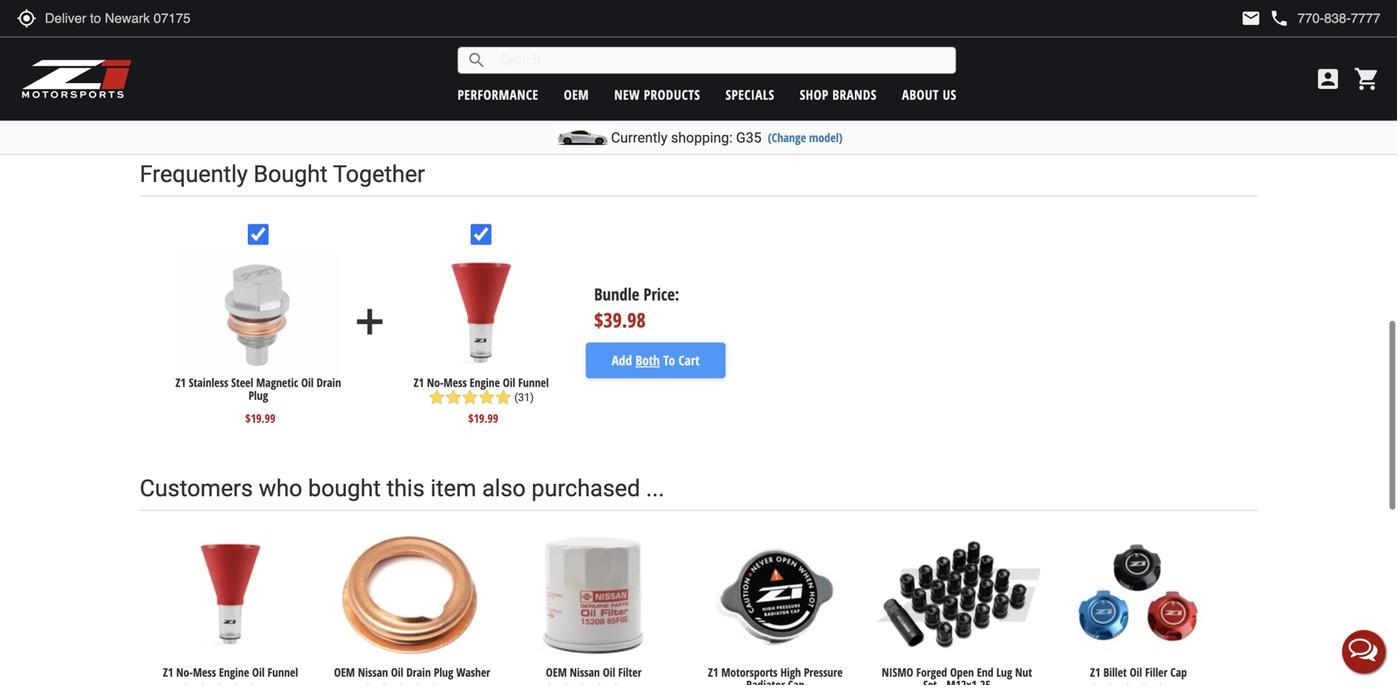 Task type: describe. For each thing, give the bounding box(es) containing it.
plug inside z1 stainless steel magnetic oil drain plug $19.99
[[249, 388, 268, 404]]

pan inside "z1 370z / g37 active baffle aluminum oil pan star_half (5)"
[[454, 61, 471, 76]]

(3) inside z1 2023+ nissan z aluminum oil pan star star star star star (3) $449.99
[[815, 77, 829, 90]]

add
[[349, 301, 391, 343]]

washer
[[456, 665, 490, 680]]

(change
[[768, 129, 806, 146]]

z1 2023+ nissan z aluminum oil pan star star star star star (3) $449.99
[[706, 48, 853, 112]]

z
[[782, 48, 787, 64]]

nissan for oem nissan oil filter
[[570, 665, 600, 680]]

phone
[[1270, 8, 1290, 28]]

-
[[940, 677, 944, 686]]

about us
[[902, 86, 957, 104]]

funnel for z1 no-mess engine oil funnel star star star star star (31) $19.99
[[518, 375, 549, 391]]

filler
[[1146, 665, 1168, 680]]

both
[[636, 352, 660, 369]]

z1 for z1 no-mess engine oil funnel
[[163, 665, 173, 680]]

no- for z1 no-mess engine oil funnel
[[176, 665, 193, 680]]

also
[[482, 475, 526, 502]]

nut
[[1016, 665, 1033, 680]]

...
[[646, 475, 665, 502]]

pressure
[[804, 665, 843, 680]]

funnel for z1 no-mess engine oil funnel
[[268, 665, 298, 680]]

2023+
[[719, 48, 746, 64]]

1 vertical spatial drain
[[406, 665, 431, 680]]

aluminum inside z1 350z / g35 hr active baffle aluminum oil pan star star star star star (3) $499.99
[[563, 61, 611, 76]]

shopping_cart link
[[1350, 66, 1381, 92]]

account_box
[[1315, 66, 1342, 92]]

oem for oem nissan oil drain plug washer
[[334, 665, 355, 680]]

this
[[387, 475, 425, 502]]

/ for (5)
[[406, 48, 411, 64]]

products
[[644, 86, 701, 104]]

nismo
[[882, 665, 914, 680]]

baffle inside "z1 370z / g37 active baffle aluminum oil pan star_half (5)"
[[464, 48, 491, 64]]

specials
[[726, 86, 775, 104]]

$449.99
[[764, 96, 799, 112]]

Search search field
[[487, 47, 956, 73]]

billet
[[1104, 665, 1127, 680]]

shopping:
[[671, 129, 733, 146]]

oil inside z1 350z / g35 hr active baffle aluminum oil pan star star star star star (3) $499.99
[[614, 61, 626, 76]]

end
[[977, 665, 994, 680]]

about us link
[[902, 86, 957, 104]]

active inside z1 350z / g35 hr active baffle aluminum oil pan star star star star star (3) $499.99
[[616, 48, 644, 64]]

nissan for oem nissan oil drain plug washer
[[358, 665, 388, 680]]

g37
[[414, 48, 431, 64]]

specials link
[[726, 86, 775, 104]]

pan inside z1 350z / g35 hr active baffle aluminum oil pan star star star star star (3) $499.99
[[629, 61, 646, 76]]

frequently bought together
[[140, 161, 425, 188]]

customers who bought this item also purchased ...
[[140, 475, 665, 502]]

purchased
[[532, 475, 641, 502]]

mail
[[1242, 8, 1262, 28]]

new products link
[[615, 86, 701, 104]]

who
[[259, 475, 302, 502]]

oem nissan oil filter
[[546, 665, 642, 680]]

phone link
[[1270, 8, 1381, 28]]

engine for z1 no-mess engine oil funnel
[[219, 665, 249, 680]]

star_half
[[447, 75, 463, 92]]

cart
[[679, 352, 700, 369]]

z1 for z1 370z / g37 active baffle aluminum oil pan star_half (5)
[[369, 48, 379, 64]]

forged
[[917, 665, 948, 680]]

frequently
[[140, 161, 248, 188]]

1 vertical spatial plug
[[434, 665, 454, 680]]

(change model) link
[[768, 129, 843, 146]]

add
[[612, 352, 632, 369]]

my_location
[[17, 8, 37, 28]]

$19.99 inside z1 no-mess engine oil funnel star star star star star (31) $19.99
[[468, 411, 499, 426]]

z1 motorsports high pressure radiator cap
[[708, 665, 843, 686]]

magnetic
[[256, 375, 298, 391]]

$39.98
[[594, 306, 646, 333]]

performance link
[[458, 86, 539, 104]]

engine for z1 no-mess engine oil funnel star star star star star (31) $19.99
[[470, 375, 500, 391]]

z1 billet oil filler cap
[[1091, 665, 1188, 680]]

bought
[[254, 161, 328, 188]]

steel
[[231, 375, 253, 391]]

1 horizontal spatial cap
[[1171, 665, 1188, 680]]

item
[[431, 475, 477, 502]]

$499.99
[[589, 96, 624, 112]]

high
[[781, 665, 801, 680]]

aluminum inside "z1 370z / g37 active baffle aluminum oil pan star_half (5)"
[[388, 61, 436, 76]]

pan inside z1 2023+ nissan z aluminum oil pan star star star star star (3) $449.99
[[771, 61, 788, 76]]

z1 for z1 350z / g35 hr active baffle aluminum oil pan star star star star star (3) $499.99
[[536, 48, 546, 64]]



Task type: locate. For each thing, give the bounding box(es) containing it.
set
[[924, 677, 937, 686]]

350z
[[549, 48, 570, 64]]

z1 for z1 no-mess engine oil funnel star star star star star (31) $19.99
[[414, 375, 424, 391]]

/
[[406, 48, 411, 64], [573, 48, 578, 64]]

hr
[[601, 48, 613, 64]]

0 vertical spatial mess
[[444, 375, 467, 391]]

0 horizontal spatial no-
[[176, 665, 193, 680]]

1 baffle from the left
[[464, 48, 491, 64]]

0 horizontal spatial /
[[406, 48, 411, 64]]

cap right radiator
[[788, 677, 805, 686]]

to
[[664, 352, 676, 369]]

cap inside z1 motorsports high pressure radiator cap
[[788, 677, 805, 686]]

currently shopping: g35 (change model)
[[611, 129, 843, 146]]

2 / from the left
[[573, 48, 578, 64]]

z1 for z1 2023+ nissan z aluminum oil pan star star star star star (3) $449.99
[[706, 48, 716, 64]]

1 horizontal spatial no-
[[427, 375, 444, 391]]

1 vertical spatial g35
[[736, 129, 762, 146]]

funnel
[[518, 375, 549, 391], [268, 665, 298, 680]]

0 horizontal spatial cap
[[788, 677, 805, 686]]

baffle up the new products on the top of the page
[[647, 48, 673, 64]]

z1
[[369, 48, 379, 64], [536, 48, 546, 64], [706, 48, 716, 64], [176, 375, 186, 391], [414, 375, 424, 391], [163, 665, 173, 680], [708, 665, 719, 680], [1091, 665, 1101, 680]]

1 horizontal spatial g35
[[736, 129, 762, 146]]

shop brands link
[[800, 86, 877, 104]]

active right hr
[[616, 48, 644, 64]]

customers
[[140, 475, 253, 502]]

0 horizontal spatial $19.99
[[245, 411, 276, 426]]

1 horizontal spatial /
[[573, 48, 578, 64]]

add both to cart
[[612, 352, 700, 369]]

open
[[950, 665, 974, 680]]

1 horizontal spatial mess
[[444, 375, 467, 391]]

0 horizontal spatial baffle
[[464, 48, 491, 64]]

nissan inside z1 2023+ nissan z aluminum oil pan star star star star star (3) $449.99
[[749, 48, 779, 64]]

1 vertical spatial mess
[[193, 665, 216, 680]]

0 horizontal spatial mess
[[193, 665, 216, 680]]

drain inside z1 stainless steel magnetic oil drain plug $19.99
[[317, 375, 341, 391]]

aluminum inside z1 2023+ nissan z aluminum oil pan star star star star star (3) $449.99
[[790, 48, 837, 64]]

brands
[[833, 86, 877, 104]]

2 horizontal spatial aluminum
[[790, 48, 837, 64]]

1 vertical spatial no-
[[176, 665, 193, 680]]

0 vertical spatial drain
[[317, 375, 341, 391]]

z1 inside z1 stainless steel magnetic oil drain plug $19.99
[[176, 375, 186, 391]]

370z
[[382, 48, 403, 64]]

1 vertical spatial engine
[[219, 665, 249, 680]]

z1 stainless steel magnetic oil drain plug $19.99
[[176, 375, 341, 426]]

lug
[[997, 665, 1013, 680]]

3 pan from the left
[[771, 61, 788, 76]]

oil inside z1 no-mess engine oil funnel star star star star star (31) $19.99
[[503, 375, 516, 391]]

g35 left (change
[[736, 129, 762, 146]]

(31)
[[515, 391, 534, 404]]

None checkbox
[[471, 224, 492, 245]]

z1 for z1 stainless steel magnetic oil drain plug $19.99
[[176, 375, 186, 391]]

z1 inside z1 no-mess engine oil funnel star star star star star (31) $19.99
[[414, 375, 424, 391]]

0 vertical spatial plug
[[249, 388, 268, 404]]

$19.99 up also
[[468, 411, 499, 426]]

new
[[615, 86, 640, 104]]

g35 left hr
[[581, 48, 598, 64]]

baffle inside z1 350z / g35 hr active baffle aluminum oil pan star star star star star (3) $499.99
[[647, 48, 673, 64]]

0 horizontal spatial plug
[[249, 388, 268, 404]]

aluminum left star_half on the left top of the page
[[388, 61, 436, 76]]

z1 for z1 billet oil filler cap
[[1091, 665, 1101, 680]]

active right 'g37'
[[434, 48, 461, 64]]

active inside "z1 370z / g37 active baffle aluminum oil pan star_half (5)"
[[434, 48, 461, 64]]

stainless
[[189, 375, 228, 391]]

2 horizontal spatial pan
[[771, 61, 788, 76]]

g35 inside z1 350z / g35 hr active baffle aluminum oil pan star star star star star (3) $499.99
[[581, 48, 598, 64]]

mess for z1 no-mess engine oil funnel
[[193, 665, 216, 680]]

pan up (5)
[[454, 61, 471, 76]]

oil inside z1 2023+ nissan z aluminum oil pan star star star star star (3) $449.99
[[840, 48, 853, 64]]

$19.99
[[245, 411, 276, 426], [468, 411, 499, 426]]

bought
[[308, 475, 381, 502]]

$19.99 down magnetic
[[245, 411, 276, 426]]

bundle
[[594, 283, 640, 306]]

mail phone
[[1242, 8, 1290, 28]]

baffle up (5)
[[464, 48, 491, 64]]

g35
[[581, 48, 598, 64], [736, 129, 762, 146]]

z1 inside "z1 370z / g37 active baffle aluminum oil pan star_half (5)"
[[369, 48, 379, 64]]

/ inside "z1 370z / g37 active baffle aluminum oil pan star_half (5)"
[[406, 48, 411, 64]]

2 $19.99 from the left
[[468, 411, 499, 426]]

drain
[[317, 375, 341, 391], [406, 665, 431, 680]]

0 horizontal spatial (3)
[[641, 77, 654, 90]]

1 horizontal spatial aluminum
[[563, 61, 611, 76]]

2 baffle from the left
[[647, 48, 673, 64]]

pan up $449.99
[[771, 61, 788, 76]]

motorsports
[[722, 665, 778, 680]]

performance
[[458, 86, 539, 104]]

1 horizontal spatial drain
[[406, 665, 431, 680]]

1 horizontal spatial nissan
[[570, 665, 600, 680]]

0 horizontal spatial g35
[[581, 48, 598, 64]]

nissan
[[749, 48, 779, 64], [358, 665, 388, 680], [570, 665, 600, 680]]

engine
[[470, 375, 500, 391], [219, 665, 249, 680]]

shop
[[800, 86, 829, 104]]

1 $19.99 from the left
[[245, 411, 276, 426]]

mess for z1 no-mess engine oil funnel star star star star star (31) $19.99
[[444, 375, 467, 391]]

z1 for z1 motorsports high pressure radiator cap
[[708, 665, 719, 680]]

oem for oem nissan oil filter
[[546, 665, 567, 680]]

oem for oem
[[564, 86, 589, 104]]

z1 inside z1 350z / g35 hr active baffle aluminum oil pan star star star star star (3) $499.99
[[536, 48, 546, 64]]

oem
[[564, 86, 589, 104], [334, 665, 355, 680], [546, 665, 567, 680]]

(3) left 'brands'
[[815, 77, 829, 90]]

z1 no-mess engine oil funnel star star star star star (31) $19.99
[[414, 375, 549, 426]]

oem link
[[564, 86, 589, 104]]

oem nissan oil drain plug washer
[[334, 665, 490, 680]]

currently
[[611, 129, 668, 146]]

no- inside z1 no-mess engine oil funnel star star star star star (31) $19.99
[[427, 375, 444, 391]]

/ inside z1 350z / g35 hr active baffle aluminum oil pan star star star star star (3) $499.99
[[573, 48, 578, 64]]

0 horizontal spatial engine
[[219, 665, 249, 680]]

1 horizontal spatial $19.99
[[468, 411, 499, 426]]

plug left washer in the left of the page
[[434, 665, 454, 680]]

together
[[333, 161, 425, 188]]

0 horizontal spatial funnel
[[268, 665, 298, 680]]

mail link
[[1242, 8, 1262, 28]]

plug right stainless on the bottom
[[249, 388, 268, 404]]

oil inside "z1 370z / g37 active baffle aluminum oil pan star_half (5)"
[[439, 61, 451, 76]]

0 horizontal spatial aluminum
[[388, 61, 436, 76]]

z1 inside z1 2023+ nissan z aluminum oil pan star star star star star (3) $449.99
[[706, 48, 716, 64]]

model)
[[809, 129, 843, 146]]

(5)
[[466, 77, 479, 90]]

star
[[555, 75, 571, 92], [571, 75, 588, 92], [588, 75, 605, 92], [605, 75, 621, 92], [621, 75, 638, 92], [730, 75, 746, 92], [746, 75, 763, 92], [763, 75, 779, 92], [779, 75, 796, 92], [796, 75, 813, 92], [429, 389, 445, 406], [445, 389, 462, 406], [462, 389, 479, 406], [479, 389, 495, 406], [495, 389, 512, 406]]

mess inside z1 no-mess engine oil funnel star star star star star (31) $19.99
[[444, 375, 467, 391]]

(3) inside z1 350z / g35 hr active baffle aluminum oil pan star star star star star (3) $499.99
[[641, 77, 654, 90]]

0 horizontal spatial pan
[[454, 61, 471, 76]]

0 vertical spatial funnel
[[518, 375, 549, 391]]

0 vertical spatial g35
[[581, 48, 598, 64]]

0 horizontal spatial drain
[[317, 375, 341, 391]]

us
[[943, 86, 957, 104]]

/ left 'g37'
[[406, 48, 411, 64]]

2 horizontal spatial nissan
[[749, 48, 779, 64]]

no-
[[427, 375, 444, 391], [176, 665, 193, 680]]

aluminum right z
[[790, 48, 837, 64]]

mess
[[444, 375, 467, 391], [193, 665, 216, 680]]

z1 motorsports logo image
[[21, 58, 133, 100]]

/ for star
[[573, 48, 578, 64]]

engine inside z1 no-mess engine oil funnel star star star star star (31) $19.99
[[470, 375, 500, 391]]

1 horizontal spatial pan
[[629, 61, 646, 76]]

aluminum
[[790, 48, 837, 64], [388, 61, 436, 76], [563, 61, 611, 76]]

1 horizontal spatial (3)
[[815, 77, 829, 90]]

aluminum up oem link
[[563, 61, 611, 76]]

2 pan from the left
[[629, 61, 646, 76]]

1 horizontal spatial funnel
[[518, 375, 549, 391]]

shopping_cart
[[1354, 66, 1381, 92]]

1 horizontal spatial active
[[616, 48, 644, 64]]

z1 350z / g35 hr active baffle aluminum oil pan star star star star star (3) $499.99
[[536, 48, 673, 112]]

funnel inside z1 no-mess engine oil funnel star star star star star (31) $19.99
[[518, 375, 549, 391]]

z1 inside z1 motorsports high pressure radiator cap
[[708, 665, 719, 680]]

0 vertical spatial no-
[[427, 375, 444, 391]]

m12x1.25
[[947, 677, 991, 686]]

radiator
[[747, 677, 785, 686]]

1 active from the left
[[434, 48, 461, 64]]

bundle price: $39.98
[[594, 283, 680, 333]]

0 horizontal spatial active
[[434, 48, 461, 64]]

1 vertical spatial funnel
[[268, 665, 298, 680]]

1 horizontal spatial plug
[[434, 665, 454, 680]]

filter
[[618, 665, 642, 680]]

account_box link
[[1311, 66, 1346, 92]]

price:
[[644, 283, 680, 306]]

pan up new
[[629, 61, 646, 76]]

cap right filler
[[1171, 665, 1188, 680]]

1 horizontal spatial baffle
[[647, 48, 673, 64]]

active
[[434, 48, 461, 64], [616, 48, 644, 64]]

$19.99 inside z1 stainless steel magnetic oil drain plug $19.99
[[245, 411, 276, 426]]

1 horizontal spatial engine
[[470, 375, 500, 391]]

new products
[[615, 86, 701, 104]]

drain left washer in the left of the page
[[406, 665, 431, 680]]

baffle
[[464, 48, 491, 64], [647, 48, 673, 64]]

None checkbox
[[248, 224, 269, 245]]

shop brands
[[800, 86, 877, 104]]

/ right 350z
[[573, 48, 578, 64]]

oil inside z1 stainless steel magnetic oil drain plug $19.99
[[301, 375, 314, 391]]

no- for z1 no-mess engine oil funnel star star star star star (31) $19.99
[[427, 375, 444, 391]]

2 (3) from the left
[[815, 77, 829, 90]]

1 pan from the left
[[454, 61, 471, 76]]

1 / from the left
[[406, 48, 411, 64]]

about
[[902, 86, 939, 104]]

z1 no-mess engine oil funnel
[[163, 665, 298, 680]]

nismo forged open end lug nut set - m12x1.25
[[882, 665, 1033, 686]]

2 active from the left
[[616, 48, 644, 64]]

0 horizontal spatial nissan
[[358, 665, 388, 680]]

(3) right new
[[641, 77, 654, 90]]

search
[[467, 50, 487, 70]]

0 vertical spatial engine
[[470, 375, 500, 391]]

pan
[[454, 61, 471, 76], [629, 61, 646, 76], [771, 61, 788, 76]]

drain right magnetic
[[317, 375, 341, 391]]

1 (3) from the left
[[641, 77, 654, 90]]

z1 370z / g37 active baffle aluminum oil pan star_half (5)
[[369, 48, 491, 92]]



Task type: vqa. For each thing, say whether or not it's contained in the screenshot.
Engine in Z1 No-Mess Engine Oil Funnel star star star star star (31) $19.99
yes



